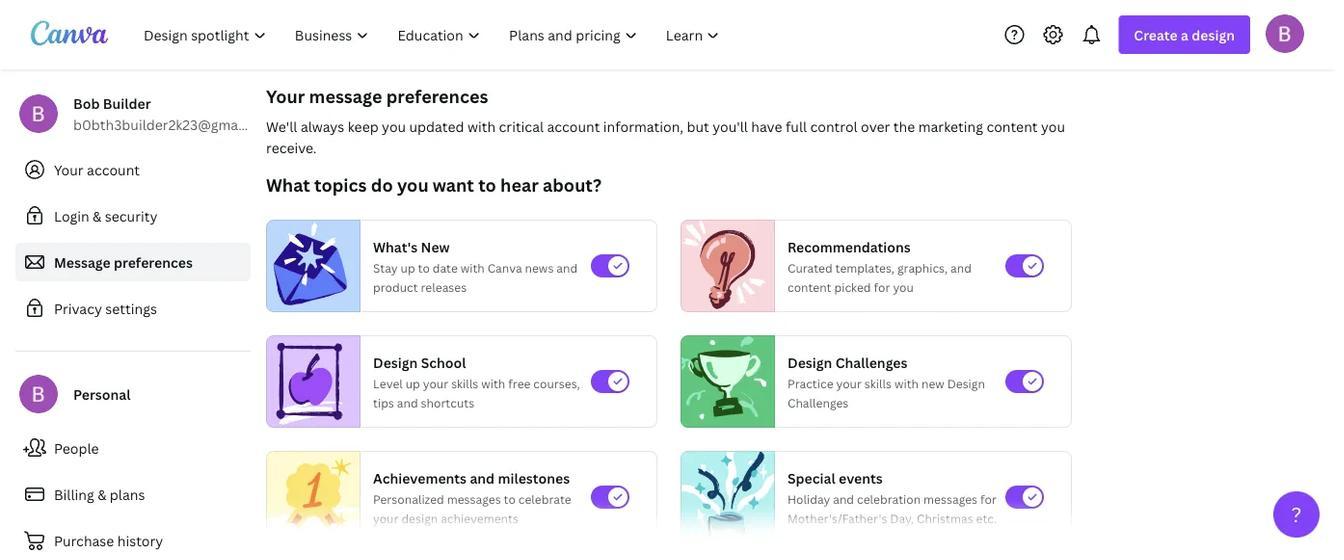 Task type: vqa. For each thing, say whether or not it's contained in the screenshot.


Task type: locate. For each thing, give the bounding box(es) containing it.
your down school
[[423, 376, 449, 391]]

up right level on the left
[[406, 376, 420, 391]]

over
[[861, 117, 890, 135]]

messages up the christmas
[[924, 491, 978, 507]]

account
[[547, 117, 600, 135], [87, 161, 140, 179]]

preferences inside message preferences "link"
[[114, 253, 193, 271]]

you inside recommendations curated templates, graphics, and content picked for you
[[893, 279, 914, 295]]

0 horizontal spatial your
[[54, 161, 84, 179]]

content
[[987, 117, 1038, 135], [788, 279, 832, 295]]

account inside the we'll always keep you updated with critical account information, but you'll have full control over the marketing content you receive.
[[547, 117, 600, 135]]

with inside the we'll always keep you updated with critical account information, but you'll have full control over the marketing content you receive.
[[468, 117, 496, 135]]

1 horizontal spatial design
[[788, 353, 832, 372]]

your account
[[54, 161, 140, 179]]

design
[[373, 353, 418, 372], [788, 353, 832, 372], [947, 376, 985, 391]]

1 vertical spatial for
[[981, 491, 997, 507]]

&
[[93, 207, 102, 225], [98, 485, 106, 504]]

1 skills from the left
[[451, 376, 479, 391]]

preferences up updated
[[386, 84, 488, 108]]

for
[[874, 279, 890, 295], [981, 491, 997, 507]]

challenges
[[836, 353, 908, 372], [788, 395, 849, 411]]

for inside recommendations curated templates, graphics, and content picked for you
[[874, 279, 890, 295]]

achievements
[[373, 469, 467, 487]]

your
[[423, 376, 449, 391], [836, 376, 862, 391], [373, 511, 399, 526]]

0 horizontal spatial design
[[401, 511, 438, 526]]

design
[[1192, 26, 1235, 44], [401, 511, 438, 526]]

design right the 'new'
[[947, 376, 985, 391]]

your down "personalized"
[[373, 511, 399, 526]]

design up practice at right
[[788, 353, 832, 372]]

topics
[[314, 173, 367, 197]]

your up login
[[54, 161, 84, 179]]

to down "milestones"
[[504, 491, 516, 507]]

your right practice at right
[[836, 376, 862, 391]]

& left plans
[[98, 485, 106, 504]]

design up level on the left
[[373, 353, 418, 372]]

topic image left holiday at bottom
[[682, 447, 774, 548]]

and up mother's/father's
[[833, 491, 854, 507]]

new
[[421, 238, 450, 256]]

2 skills from the left
[[865, 376, 892, 391]]

security
[[105, 207, 158, 225]]

topic image left "curated"
[[682, 220, 767, 312]]

topic image left tips
[[267, 336, 352, 428]]

what
[[266, 173, 310, 197]]

design inside the design school level up your skills with free courses, tips and shortcuts
[[373, 353, 418, 372]]

0 horizontal spatial your
[[373, 511, 399, 526]]

content right marketing
[[987, 117, 1038, 135]]

challenges down picked on the right of page
[[836, 353, 908, 372]]

with
[[468, 117, 496, 135], [461, 260, 485, 276], [481, 376, 506, 391], [895, 376, 919, 391]]

achievements and milestones personalized messages to celebrate your design achievements
[[373, 469, 571, 526]]

messages
[[447, 491, 501, 507], [924, 491, 978, 507]]

bob builder b0bth3builder2k23@gmail.com
[[73, 94, 278, 134]]

to inside achievements and milestones personalized messages to celebrate your design achievements
[[504, 491, 516, 507]]

and right tips
[[397, 395, 418, 411]]

0 vertical spatial preferences
[[386, 84, 488, 108]]

design for design school
[[373, 353, 418, 372]]

achievements
[[441, 511, 519, 526]]

keep
[[348, 117, 379, 135]]

1 horizontal spatial your
[[266, 84, 305, 108]]

0 horizontal spatial messages
[[447, 491, 501, 507]]

topic image
[[267, 220, 352, 312], [682, 220, 767, 312], [267, 336, 352, 428], [682, 336, 767, 428], [267, 447, 360, 548], [682, 447, 774, 548]]

etc.
[[976, 511, 997, 526]]

but
[[687, 117, 709, 135]]

0 vertical spatial design
[[1192, 26, 1235, 44]]

0 vertical spatial your
[[266, 84, 305, 108]]

account right critical
[[547, 117, 600, 135]]

we'll
[[266, 117, 297, 135]]

purchase history
[[54, 532, 163, 550]]

1 horizontal spatial design
[[1192, 26, 1235, 44]]

1 vertical spatial challenges
[[788, 395, 849, 411]]

design down "personalized"
[[401, 511, 438, 526]]

design inside achievements and milestones personalized messages to celebrate your design achievements
[[401, 511, 438, 526]]

new
[[922, 376, 945, 391]]

to left date at top
[[418, 260, 430, 276]]

0 vertical spatial for
[[874, 279, 890, 295]]

and up the achievements
[[470, 469, 495, 487]]

with left critical
[[468, 117, 496, 135]]

messages up the achievements
[[447, 491, 501, 507]]

and right "news"
[[557, 260, 578, 276]]

picked
[[835, 279, 871, 295]]

critical
[[499, 117, 544, 135]]

1 messages from the left
[[447, 491, 501, 507]]

& right login
[[93, 207, 102, 225]]

0 vertical spatial account
[[547, 117, 600, 135]]

skills inside the design school level up your skills with free courses, tips and shortcuts
[[451, 376, 479, 391]]

0 horizontal spatial account
[[87, 161, 140, 179]]

billing
[[54, 485, 94, 504]]

tips
[[373, 395, 394, 411]]

design inside create a design 'dropdown button'
[[1192, 26, 1235, 44]]

0 horizontal spatial preferences
[[114, 253, 193, 271]]

skills up 'shortcuts'
[[451, 376, 479, 391]]

0 vertical spatial up
[[401, 260, 415, 276]]

and inside the design school level up your skills with free courses, tips and shortcuts
[[397, 395, 418, 411]]

topic image for design school
[[267, 336, 352, 428]]

topic image left stay
[[267, 220, 352, 312]]

? button
[[1274, 492, 1320, 538]]

2 horizontal spatial to
[[504, 491, 516, 507]]

topic image for special events
[[682, 447, 774, 548]]

up for what's
[[401, 260, 415, 276]]

topic image left practice at right
[[682, 336, 767, 428]]

privacy settings link
[[15, 289, 251, 328]]

have
[[751, 117, 782, 135]]

1 vertical spatial your
[[54, 161, 84, 179]]

topic image for what's new
[[267, 220, 352, 312]]

with right date at top
[[461, 260, 485, 276]]

your up we'll
[[266, 84, 305, 108]]

your inside design challenges practice your skills with new design challenges
[[836, 376, 862, 391]]

0 horizontal spatial content
[[788, 279, 832, 295]]

and inside what's new stay up to date with canva news and product releases
[[557, 260, 578, 276]]

people link
[[15, 429, 251, 468]]

0 vertical spatial &
[[93, 207, 102, 225]]

up
[[401, 260, 415, 276], [406, 376, 420, 391]]

control
[[810, 117, 858, 135]]

1 horizontal spatial preferences
[[386, 84, 488, 108]]

full
[[786, 117, 807, 135]]

1 horizontal spatial skills
[[865, 376, 892, 391]]

your
[[266, 84, 305, 108], [54, 161, 84, 179]]

1 vertical spatial &
[[98, 485, 106, 504]]

updated
[[409, 117, 464, 135]]

1 horizontal spatial messages
[[924, 491, 978, 507]]

1 horizontal spatial content
[[987, 117, 1038, 135]]

0 horizontal spatial for
[[874, 279, 890, 295]]

message
[[309, 84, 382, 108]]

& for login
[[93, 207, 102, 225]]

you
[[382, 117, 406, 135], [1041, 117, 1065, 135], [397, 173, 429, 197], [893, 279, 914, 295]]

for up etc.
[[981, 491, 997, 507]]

the
[[894, 117, 915, 135]]

to for want
[[478, 173, 496, 197]]

account up login & security
[[87, 161, 140, 179]]

up right stay
[[401, 260, 415, 276]]

design for design challenges
[[788, 353, 832, 372]]

with left free
[[481, 376, 506, 391]]

what topics do you want to hear about?
[[266, 173, 602, 197]]

and
[[557, 260, 578, 276], [951, 260, 972, 276], [397, 395, 418, 411], [470, 469, 495, 487], [833, 491, 854, 507]]

recommendations curated templates, graphics, and content picked for you
[[788, 238, 972, 295]]

for down "templates,"
[[874, 279, 890, 295]]

to for messages
[[504, 491, 516, 507]]

and right graphics,
[[951, 260, 972, 276]]

your inside your account link
[[54, 161, 84, 179]]

up inside the design school level up your skills with free courses, tips and shortcuts
[[406, 376, 420, 391]]

your for your account
[[54, 161, 84, 179]]

2 messages from the left
[[924, 491, 978, 507]]

1 horizontal spatial to
[[478, 173, 496, 197]]

2 vertical spatial to
[[504, 491, 516, 507]]

recommendations
[[788, 238, 911, 256]]

design right a
[[1192, 26, 1235, 44]]

1 vertical spatial design
[[401, 511, 438, 526]]

up inside what's new stay up to date with canva news and product releases
[[401, 260, 415, 276]]

1 vertical spatial up
[[406, 376, 420, 391]]

0 vertical spatial to
[[478, 173, 496, 197]]

curated
[[788, 260, 833, 276]]

1 horizontal spatial for
[[981, 491, 997, 507]]

0 horizontal spatial design
[[373, 353, 418, 372]]

skills left the 'new'
[[865, 376, 892, 391]]

challenges down practice at right
[[788, 395, 849, 411]]

1 vertical spatial preferences
[[114, 253, 193, 271]]

day,
[[890, 511, 914, 526]]

celebration
[[857, 491, 921, 507]]

1 vertical spatial to
[[418, 260, 430, 276]]

preferences down login & security link
[[114, 253, 193, 271]]

1 horizontal spatial account
[[547, 117, 600, 135]]

1 vertical spatial content
[[788, 279, 832, 295]]

content down "curated"
[[788, 279, 832, 295]]

0 horizontal spatial to
[[418, 260, 430, 276]]

top level navigation element
[[131, 15, 736, 54]]

stay
[[373, 260, 398, 276]]

create a design button
[[1119, 15, 1251, 54]]

message preferences
[[54, 253, 193, 271]]

1 horizontal spatial your
[[423, 376, 449, 391]]

topic image left "personalized"
[[267, 447, 360, 548]]

2 horizontal spatial your
[[836, 376, 862, 391]]

0 vertical spatial challenges
[[836, 353, 908, 372]]

preferences
[[386, 84, 488, 108], [114, 253, 193, 271]]

0 horizontal spatial skills
[[451, 376, 479, 391]]

your message preferences
[[266, 84, 488, 108]]

skills
[[451, 376, 479, 391], [865, 376, 892, 391]]

to
[[478, 173, 496, 197], [418, 260, 430, 276], [504, 491, 516, 507]]

0 vertical spatial content
[[987, 117, 1038, 135]]

to left hear at the top
[[478, 173, 496, 197]]

with left the 'new'
[[895, 376, 919, 391]]



Task type: describe. For each thing, give the bounding box(es) containing it.
and inside special events holiday and celebration messages for mother's/father's day, christmas etc.
[[833, 491, 854, 507]]

practice
[[788, 376, 834, 391]]

what's
[[373, 238, 418, 256]]

settings
[[105, 299, 157, 318]]

always
[[301, 117, 344, 135]]

marketing
[[919, 117, 983, 135]]

bob builder image
[[1266, 14, 1305, 53]]

builder
[[103, 94, 151, 112]]

with inside the design school level up your skills with free courses, tips and shortcuts
[[481, 376, 506, 391]]

login
[[54, 207, 89, 225]]

milestones
[[498, 469, 570, 487]]

your account link
[[15, 150, 251, 189]]

content inside the we'll always keep you updated with critical account information, but you'll have full control over the marketing content you receive.
[[987, 117, 1038, 135]]

school
[[421, 353, 466, 372]]

create a design
[[1134, 26, 1235, 44]]

skills inside design challenges practice your skills with new design challenges
[[865, 376, 892, 391]]

your inside achievements and milestones personalized messages to celebrate your design achievements
[[373, 511, 399, 526]]

and inside recommendations curated templates, graphics, and content picked for you
[[951, 260, 972, 276]]

what's new stay up to date with canva news and product releases
[[373, 238, 578, 295]]

receive.
[[266, 138, 317, 157]]

events
[[839, 469, 883, 487]]

login & security link
[[15, 197, 251, 235]]

your inside the design school level up your skills with free courses, tips and shortcuts
[[423, 376, 449, 391]]

your for your message preferences
[[266, 84, 305, 108]]

topic image for recommendations
[[682, 220, 767, 312]]

bob
[[73, 94, 100, 112]]

with inside what's new stay up to date with canva news and product releases
[[461, 260, 485, 276]]

message
[[54, 253, 111, 271]]

design school level up your skills with free courses, tips and shortcuts
[[373, 353, 580, 411]]

people
[[54, 439, 99, 458]]

billing & plans
[[54, 485, 145, 504]]

content inside recommendations curated templates, graphics, and content picked for you
[[788, 279, 832, 295]]

do
[[371, 173, 393, 197]]

to inside what's new stay up to date with canva news and product releases
[[418, 260, 430, 276]]

messages inside achievements and milestones personalized messages to celebrate your design achievements
[[447, 491, 501, 507]]

want
[[433, 173, 474, 197]]

information,
[[603, 117, 684, 135]]

& for billing
[[98, 485, 106, 504]]

christmas
[[917, 511, 974, 526]]

1 vertical spatial account
[[87, 161, 140, 179]]

shortcuts
[[421, 395, 475, 411]]

level
[[373, 376, 403, 391]]

create
[[1134, 26, 1178, 44]]

messages inside special events holiday and celebration messages for mother's/father's day, christmas etc.
[[924, 491, 978, 507]]

personalized
[[373, 491, 444, 507]]

billing & plans link
[[15, 475, 251, 514]]

topic image for achievements and milestones
[[267, 447, 360, 548]]

product
[[373, 279, 418, 295]]

news
[[525, 260, 554, 276]]

free
[[508, 376, 531, 391]]

templates,
[[836, 260, 895, 276]]

we'll always keep you updated with critical account information, but you'll have full control over the marketing content you receive.
[[266, 117, 1065, 157]]

privacy
[[54, 299, 102, 318]]

celebrate
[[519, 491, 571, 507]]

you'll
[[713, 117, 748, 135]]

login & security
[[54, 207, 158, 225]]

topic image for design challenges
[[682, 336, 767, 428]]

message preferences link
[[15, 243, 251, 282]]

about?
[[543, 173, 602, 197]]

canva
[[488, 260, 522, 276]]

graphics,
[[898, 260, 948, 276]]

design challenges practice your skills with new design challenges
[[788, 353, 985, 411]]

courses,
[[534, 376, 580, 391]]

holiday
[[788, 491, 830, 507]]

mother's/father's
[[788, 511, 887, 526]]

personal
[[73, 385, 131, 404]]

up for design
[[406, 376, 420, 391]]

plans
[[110, 485, 145, 504]]

date
[[433, 260, 458, 276]]

a
[[1181, 26, 1189, 44]]

special events holiday and celebration messages for mother's/father's day, christmas etc.
[[788, 469, 997, 526]]

purchase history link
[[15, 522, 251, 553]]

hear
[[501, 173, 539, 197]]

purchase
[[54, 532, 114, 550]]

b0bth3builder2k23@gmail.com
[[73, 115, 278, 134]]

privacy settings
[[54, 299, 157, 318]]

and inside achievements and milestones personalized messages to celebrate your design achievements
[[470, 469, 495, 487]]

?
[[1292, 501, 1302, 528]]

releases
[[421, 279, 467, 295]]

2 horizontal spatial design
[[947, 376, 985, 391]]

for inside special events holiday and celebration messages for mother's/father's day, christmas etc.
[[981, 491, 997, 507]]

history
[[117, 532, 163, 550]]

special
[[788, 469, 836, 487]]

with inside design challenges practice your skills with new design challenges
[[895, 376, 919, 391]]



